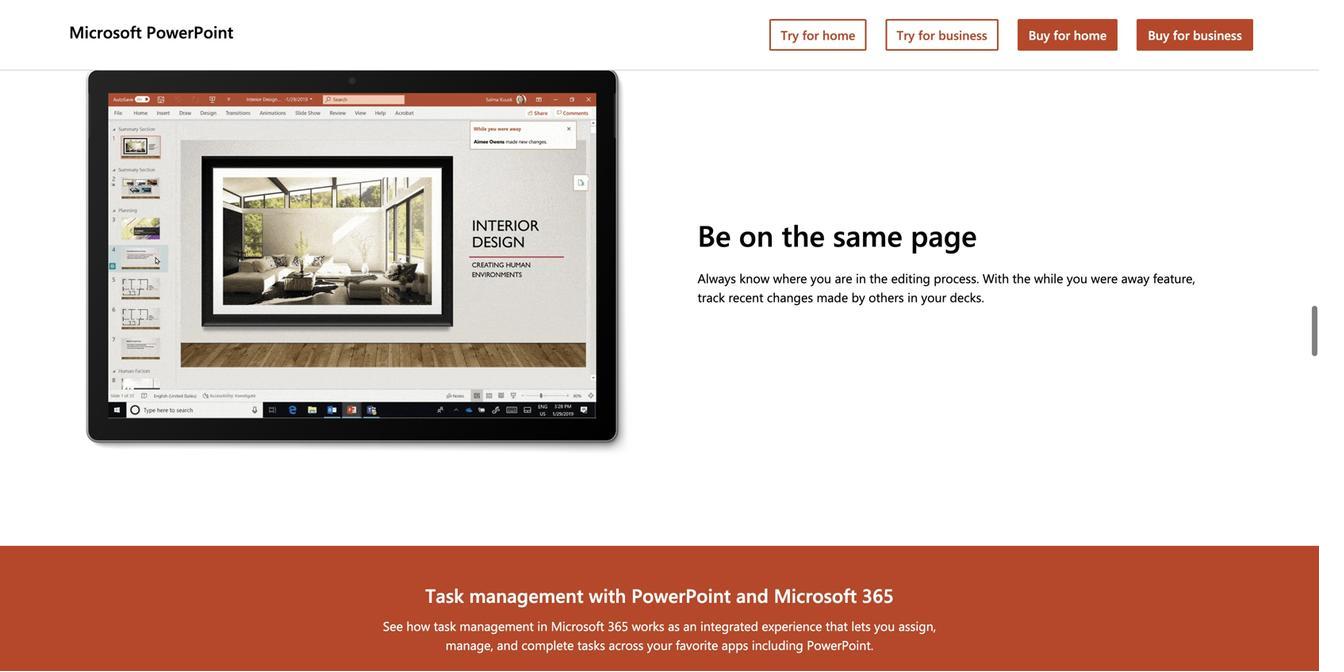 Task type: describe. For each thing, give the bounding box(es) containing it.
as
[[668, 618, 680, 635]]

your inside see how task management in microsoft 365 works as an integrated experience that lets you assign, manage, and complete tasks across your favorite apps including powerpoint.
[[647, 637, 672, 654]]

microsoft for task management with powerpoint and microsoft 365
[[774, 583, 857, 609]]

and inside see how task management in microsoft 365 works as an integrated experience that lets you assign, manage, and complete tasks across your favorite apps including powerpoint.
[[497, 637, 518, 654]]

buy for home link
[[1018, 19, 1118, 51]]

microsoft for see how task management in microsoft 365 works as an integrated experience that lets you assign, manage, and complete tasks across your favorite apps including powerpoint.
[[551, 618, 604, 635]]

powerpoint.
[[807, 637, 874, 654]]

with
[[983, 270, 1009, 287]]

complete
[[522, 637, 574, 654]]

try for business
[[897, 26, 987, 43]]

try for home link
[[770, 19, 867, 51]]

powerpoint inside "element"
[[146, 21, 233, 43]]

by
[[852, 289, 865, 306]]

try for try for business
[[897, 26, 915, 43]]

for for try for home
[[802, 26, 819, 43]]

microsoft powerpoint try and buy business and home links element
[[66, 0, 1263, 70]]

manage,
[[446, 637, 494, 654]]

be
[[698, 215, 731, 255]]

try for business link
[[886, 19, 999, 51]]

0 horizontal spatial the
[[782, 215, 825, 255]]

buy for business link
[[1137, 19, 1253, 51]]

apps
[[722, 637, 748, 654]]

assign,
[[899, 618, 936, 635]]

process.
[[934, 270, 979, 287]]

editing
[[891, 270, 930, 287]]

integrated
[[700, 618, 758, 635]]

on
[[739, 215, 774, 255]]

tasks
[[577, 637, 605, 654]]

experience
[[762, 618, 822, 635]]

0 vertical spatial in
[[856, 270, 866, 287]]

works
[[632, 618, 665, 635]]

home for try for home
[[823, 26, 856, 43]]

others
[[869, 289, 904, 306]]

an
[[683, 618, 697, 635]]

1 vertical spatial in
[[908, 289, 918, 306]]

try for home
[[781, 26, 856, 43]]

recent
[[729, 289, 764, 306]]

microsoft powerpoint
[[69, 21, 233, 43]]

a notification appears at the top right-hand corner of a powerpoint presentation with information about changes made to the file by another user. image
[[66, 67, 660, 470]]

made
[[817, 289, 848, 306]]

0 horizontal spatial you
[[811, 270, 831, 287]]

page
[[911, 215, 977, 255]]

buy for home
[[1029, 26, 1107, 43]]



Task type: vqa. For each thing, say whether or not it's contained in the screenshot.
right Your
yes



Task type: locate. For each thing, give the bounding box(es) containing it.
your down process.
[[921, 289, 947, 306]]

1 vertical spatial 365
[[608, 618, 628, 635]]

0 vertical spatial microsoft
[[69, 21, 142, 43]]

1 horizontal spatial and
[[736, 583, 769, 609]]

the right with
[[1013, 270, 1031, 287]]

0 vertical spatial 365
[[862, 583, 894, 609]]

0 horizontal spatial buy
[[1029, 26, 1050, 43]]

for for buy for business
[[1173, 26, 1190, 43]]

decks.
[[950, 289, 984, 306]]

1 horizontal spatial microsoft
[[551, 618, 604, 635]]

including
[[752, 637, 804, 654]]

same
[[833, 215, 903, 255]]

0 horizontal spatial business
[[939, 26, 987, 43]]

try inside try for home link
[[781, 26, 799, 43]]

365
[[862, 583, 894, 609], [608, 618, 628, 635]]

the up where
[[782, 215, 825, 255]]

try inside try for business link
[[897, 26, 915, 43]]

and up integrated
[[736, 583, 769, 609]]

try for try for home
[[781, 26, 799, 43]]

how
[[406, 618, 430, 635]]

for
[[802, 26, 819, 43], [918, 26, 935, 43], [1054, 26, 1070, 43], [1173, 26, 1190, 43]]

1 buy from the left
[[1029, 26, 1050, 43]]

buy
[[1029, 26, 1050, 43], [1148, 26, 1170, 43]]

365 for in
[[608, 618, 628, 635]]

are
[[835, 270, 852, 287]]

you right lets
[[874, 618, 895, 635]]

your
[[921, 289, 947, 306], [647, 637, 672, 654]]

1 horizontal spatial 365
[[862, 583, 894, 609]]

1 business from the left
[[939, 26, 987, 43]]

0 vertical spatial and
[[736, 583, 769, 609]]

task
[[425, 583, 464, 609]]

0 horizontal spatial 365
[[608, 618, 628, 635]]

were
[[1091, 270, 1118, 287]]

365 for and
[[862, 583, 894, 609]]

1 horizontal spatial your
[[921, 289, 947, 306]]

buy for business
[[1148, 26, 1242, 43]]

2 home from the left
[[1074, 26, 1107, 43]]

4 for from the left
[[1173, 26, 1190, 43]]

the up others
[[870, 270, 888, 287]]

2 for from the left
[[918, 26, 935, 43]]

your inside always know where you are in the editing process. with the while you were away feature, track recent changes made by others in your decks.
[[921, 289, 947, 306]]

see
[[383, 618, 403, 635]]

2 horizontal spatial you
[[1067, 270, 1088, 287]]

in
[[856, 270, 866, 287], [908, 289, 918, 306], [537, 618, 548, 635]]

changes
[[767, 289, 813, 306]]

you up made
[[811, 270, 831, 287]]

1 horizontal spatial you
[[874, 618, 895, 635]]

and
[[736, 583, 769, 609], [497, 637, 518, 654]]

2 business from the left
[[1193, 26, 1242, 43]]

microsoft inside "element"
[[69, 21, 142, 43]]

1 home from the left
[[823, 26, 856, 43]]

0 horizontal spatial your
[[647, 637, 672, 654]]

management up the complete
[[469, 583, 584, 609]]

business for try for business
[[939, 26, 987, 43]]

across
[[609, 637, 644, 654]]

home inside try for home link
[[823, 26, 856, 43]]

365 up lets
[[862, 583, 894, 609]]

buy for buy for business
[[1148, 26, 1170, 43]]

powerpoint
[[146, 21, 233, 43], [631, 583, 731, 609]]

2 horizontal spatial in
[[908, 289, 918, 306]]

feature,
[[1153, 270, 1196, 287]]

always know where you are in the editing process. with the while you were away feature, track recent changes made by others in your decks.
[[698, 270, 1196, 306]]

0 horizontal spatial microsoft
[[69, 21, 142, 43]]

management inside see how task management in microsoft 365 works as an integrated experience that lets you assign, manage, and complete tasks across your favorite apps including powerpoint.
[[460, 618, 534, 635]]

always
[[698, 270, 736, 287]]

2 horizontal spatial microsoft
[[774, 583, 857, 609]]

1 horizontal spatial home
[[1074, 26, 1107, 43]]

365 up across
[[608, 618, 628, 635]]

0 horizontal spatial in
[[537, 618, 548, 635]]

where
[[773, 270, 807, 287]]

be on the same page
[[698, 215, 977, 255]]

track
[[698, 289, 725, 306]]

365 inside see how task management in microsoft 365 works as an integrated experience that lets you assign, manage, and complete tasks across your favorite apps including powerpoint.
[[608, 618, 628, 635]]

1 horizontal spatial buy
[[1148, 26, 1170, 43]]

business for buy for business
[[1193, 26, 1242, 43]]

while
[[1034, 270, 1063, 287]]

the
[[782, 215, 825, 255], [870, 270, 888, 287], [1013, 270, 1031, 287]]

favorite
[[676, 637, 718, 654]]

home inside buy for home link
[[1074, 26, 1107, 43]]

home for buy for home
[[1074, 26, 1107, 43]]

in up the complete
[[537, 618, 548, 635]]

away
[[1121, 270, 1150, 287]]

1 try from the left
[[781, 26, 799, 43]]

0 vertical spatial your
[[921, 289, 947, 306]]

2 horizontal spatial the
[[1013, 270, 1031, 287]]

business
[[939, 26, 987, 43], [1193, 26, 1242, 43]]

you
[[811, 270, 831, 287], [1067, 270, 1088, 287], [874, 618, 895, 635]]

buy for buy for home
[[1029, 26, 1050, 43]]

task management with powerpoint and microsoft 365
[[425, 583, 894, 609]]

2 vertical spatial microsoft
[[551, 618, 604, 635]]

1 horizontal spatial in
[[856, 270, 866, 287]]

with
[[589, 583, 626, 609]]

1 horizontal spatial try
[[897, 26, 915, 43]]

1 vertical spatial management
[[460, 618, 534, 635]]

1 horizontal spatial the
[[870, 270, 888, 287]]

0 horizontal spatial and
[[497, 637, 518, 654]]

you left were
[[1067, 270, 1088, 287]]

your down works
[[647, 637, 672, 654]]

1 horizontal spatial powerpoint
[[631, 583, 731, 609]]

and right the 'manage,'
[[497, 637, 518, 654]]

0 horizontal spatial powerpoint
[[146, 21, 233, 43]]

microsoft inside see how task management in microsoft 365 works as an integrated experience that lets you assign, manage, and complete tasks across your favorite apps including powerpoint.
[[551, 618, 604, 635]]

that
[[826, 618, 848, 635]]

home
[[823, 26, 856, 43], [1074, 26, 1107, 43]]

task
[[434, 618, 456, 635]]

1 vertical spatial microsoft
[[774, 583, 857, 609]]

1 for from the left
[[802, 26, 819, 43]]

0 vertical spatial management
[[469, 583, 584, 609]]

see how task management in microsoft 365 works as an integrated experience that lets you assign, manage, and complete tasks across your favorite apps including powerpoint.
[[383, 618, 936, 654]]

you inside see how task management in microsoft 365 works as an integrated experience that lets you assign, manage, and complete tasks across your favorite apps including powerpoint.
[[874, 618, 895, 635]]

0 vertical spatial powerpoint
[[146, 21, 233, 43]]

1 vertical spatial powerpoint
[[631, 583, 731, 609]]

2 buy from the left
[[1148, 26, 1170, 43]]

lets
[[851, 618, 871, 635]]

1 horizontal spatial business
[[1193, 26, 1242, 43]]

1 vertical spatial and
[[497, 637, 518, 654]]

0 horizontal spatial home
[[823, 26, 856, 43]]

1 vertical spatial your
[[647, 637, 672, 654]]

management
[[469, 583, 584, 609], [460, 618, 534, 635]]

2 vertical spatial in
[[537, 618, 548, 635]]

management up the 'manage,'
[[460, 618, 534, 635]]

for for try for business
[[918, 26, 935, 43]]

in right are
[[856, 270, 866, 287]]

0 horizontal spatial try
[[781, 26, 799, 43]]

in inside see how task management in microsoft 365 works as an integrated experience that lets you assign, manage, and complete tasks across your favorite apps including powerpoint.
[[537, 618, 548, 635]]

microsoft
[[69, 21, 142, 43], [774, 583, 857, 609], [551, 618, 604, 635]]

know
[[740, 270, 770, 287]]

2 try from the left
[[897, 26, 915, 43]]

3 for from the left
[[1054, 26, 1070, 43]]

for for buy for home
[[1054, 26, 1070, 43]]

try
[[781, 26, 799, 43], [897, 26, 915, 43]]

in down editing
[[908, 289, 918, 306]]



